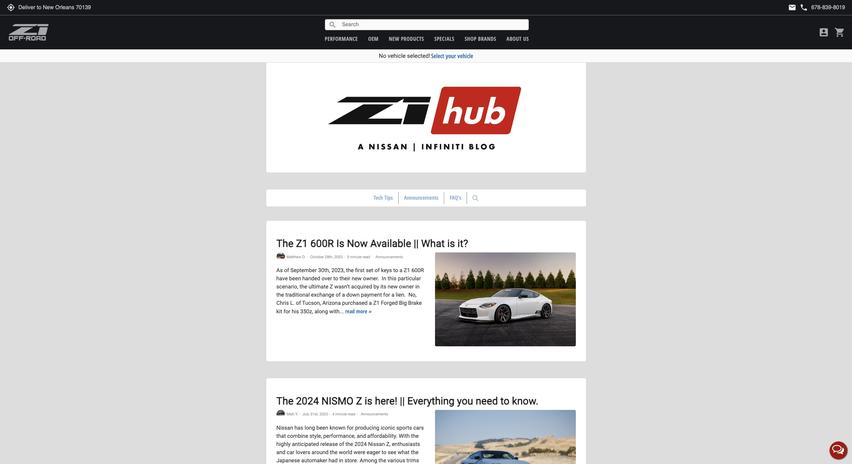 Task type: vqa. For each thing, say whether or not it's contained in the screenshot.
exchange
yes



Task type: describe. For each thing, give the bounding box(es) containing it.
has
[[295, 425, 303, 431]]

shop
[[465, 35, 477, 42]]

the down the eager
[[379, 457, 386, 464]]

matt
[[287, 412, 294, 416]]

the z1 600r is now available || what is it?
[[276, 238, 468, 249]]

lovers
[[296, 449, 310, 456]]

performance,
[[323, 433, 356, 439]]

shopping_cart link
[[833, 27, 846, 38]]

z inside as of september 30th, 2023, the first set of keys to a z1 600r have been handed over to their new owner.  in this particular scenario, the ultimate z wasn't acquired by its new owner in the traditional exchange of a down payment for a lien.  no, chris l. of tucson, arizona purchased a z1 forged big brake kit for his 350z, along with...
[[330, 283, 333, 290]]

faq's link
[[444, 192, 467, 204]]

0 vertical spatial new
[[389, 35, 400, 42]]

release
[[320, 441, 338, 447]]

enthusiasts
[[392, 441, 420, 447]]

2023 for nismo
[[320, 412, 328, 416]]

0 vertical spatial and
[[357, 433, 366, 439]]

among
[[360, 457, 377, 464]]

28th,
[[325, 255, 334, 259]]

your
[[446, 52, 456, 60]]

phone link
[[800, 3, 846, 12]]

by
[[374, 283, 379, 290]]

scenario,
[[276, 283, 298, 290]]

0 horizontal spatial 2024
[[296, 395, 319, 407]]

to right need
[[501, 395, 510, 407]]

of inside nissan has long been known for producing iconic sports cars that combine style, performance, and affordability. with the highly anticipated release of the 2024 nissan z, enthusiasts and car lovers around the world were eager to see what the japanese automaker had in store. among the various t
[[339, 441, 344, 447]]

about us
[[507, 35, 529, 42]]

september
[[291, 267, 317, 274]]

their
[[340, 275, 350, 282]]

matthew d. image
[[276, 253, 285, 259]]

with
[[399, 433, 410, 439]]

read for is
[[348, 412, 355, 416]]

the up traditional
[[300, 283, 307, 290]]

affordability.
[[367, 433, 398, 439]]

the z1 600r is now available || what is it? link
[[276, 238, 468, 249]]

no
[[379, 52, 386, 59]]

announcements link
[[399, 192, 444, 204]]

as
[[276, 267, 283, 274]]

october
[[310, 255, 324, 259]]

the up world
[[346, 441, 353, 447]]

the 2024 nismo z is here! || everything you need to know. image
[[435, 410, 576, 464]]

keys
[[381, 267, 392, 274]]

sports
[[397, 425, 412, 431]]

with...
[[329, 308, 344, 315]]

need
[[476, 395, 498, 407]]

car
[[287, 449, 295, 456]]

the for the z1 600r is now available || what is it?
[[276, 238, 294, 249]]

tech tips link
[[368, 192, 398, 204]]

new products
[[389, 35, 424, 42]]

nismo
[[322, 395, 354, 407]]

31st,
[[310, 412, 319, 416]]

1 horizontal spatial vehicle
[[458, 52, 473, 60]]

as of september 30th, 2023, the first set of keys to a z1 600r have been handed over to their new owner.  in this particular scenario, the ultimate z wasn't acquired by its new owner in the traditional exchange of a down payment for a lien.  no, chris l. of tucson, arizona purchased a z1 forged big brake kit for his 350z, along with...
[[276, 267, 424, 315]]

of right as
[[284, 267, 289, 274]]

highly
[[276, 441, 291, 447]]

in
[[382, 275, 386, 282]]

long
[[305, 425, 315, 431]]

0 horizontal spatial and
[[276, 449, 286, 456]]

to up this
[[393, 267, 398, 274]]

1 vertical spatial new
[[352, 275, 362, 282]]

shopping_cart
[[835, 27, 846, 38]]

now
[[347, 238, 368, 249]]

of right set
[[375, 267, 380, 274]]

new products link
[[389, 35, 424, 42]]

payment
[[361, 292, 382, 298]]

performance
[[325, 35, 358, 42]]

2024 inside nissan has long been known for producing iconic sports cars that combine style, performance, and affordability. with the highly anticipated release of the 2024 nissan z, enthusiasts and car lovers around the world were eager to see what the japanese automaker had in store. among the various t
[[355, 441, 367, 447]]

mail phone
[[789, 3, 808, 12]]

read more »
[[345, 308, 372, 315]]

its
[[381, 283, 386, 290]]

acquired
[[351, 283, 372, 290]]

30th,
[[318, 267, 330, 274]]

japanese
[[276, 457, 300, 464]]

what
[[398, 449, 410, 456]]

2 vertical spatial z1
[[373, 300, 380, 306]]

Search search field
[[337, 19, 529, 30]]

known
[[330, 425, 346, 431]]

of right l.
[[296, 300, 301, 306]]

this
[[388, 275, 397, 282]]

600r inside as of september 30th, 2023, the first set of keys to a z1 600r have been handed over to their new owner.  in this particular scenario, the ultimate z wasn't acquired by its new owner in the traditional exchange of a down payment for a lien.  no, chris l. of tucson, arizona purchased a z1 forged big brake kit for his 350z, along with...
[[412, 267, 424, 274]]

4
[[333, 412, 335, 416]]

eager
[[367, 449, 380, 456]]

october 28th, 2023
[[310, 255, 343, 259]]

chris
[[276, 300, 289, 306]]

5
[[347, 255, 349, 259]]

to down 2023,
[[333, 275, 338, 282]]

about
[[507, 35, 522, 42]]

specials
[[435, 35, 455, 42]]

tips
[[384, 194, 393, 201]]

a down the payment
[[369, 300, 372, 306]]

arizona
[[322, 300, 341, 306]]

the z1 600r is now available || what is it? image
[[435, 253, 576, 346]]

exchange
[[311, 292, 334, 298]]

a up forged
[[392, 292, 395, 298]]

z,
[[386, 441, 391, 447]]

a up particular
[[400, 267, 403, 274]]

what
[[421, 238, 445, 249]]

z1 motorsports logo image
[[9, 24, 49, 41]]

matt y. image
[[276, 410, 285, 415]]

about us link
[[507, 35, 529, 42]]

account_box link
[[817, 27, 831, 38]]

0 vertical spatial for
[[383, 292, 390, 298]]

my_location
[[7, 3, 15, 12]]

1 horizontal spatial nissan
[[368, 441, 385, 447]]

the up their
[[346, 267, 354, 274]]

combine
[[287, 433, 308, 439]]

0 vertical spatial nissan
[[276, 425, 293, 431]]

1 vertical spatial z1
[[404, 267, 410, 274]]

minute for is
[[350, 255, 362, 259]]

matthew d.
[[287, 255, 306, 259]]



Task type: locate. For each thing, give the bounding box(es) containing it.
0 horizontal spatial 600r
[[310, 238, 334, 249]]

1 vertical spatial been
[[317, 425, 328, 431]]

1 horizontal spatial minute
[[350, 255, 362, 259]]

in inside nissan has long been known for producing iconic sports cars that combine style, performance, and affordability. with the highly anticipated release of the 2024 nissan z, enthusiasts and car lovers around the world were eager to see what the japanese automaker had in store. among the various t
[[339, 457, 343, 464]]

is left it?
[[447, 238, 455, 249]]

is left here!
[[365, 395, 373, 407]]

brands
[[478, 35, 496, 42]]

read up set
[[363, 255, 370, 259]]

a down wasn't in the bottom left of the page
[[342, 292, 345, 298]]

z1 down the payment
[[373, 300, 380, 306]]

of down performance,
[[339, 441, 344, 447]]

1 vertical spatial is
[[365, 395, 373, 407]]

5 minute read
[[347, 255, 370, 259]]

the up matthew d. image
[[276, 238, 294, 249]]

see
[[388, 449, 397, 456]]

600r up october 28th, 2023
[[310, 238, 334, 249]]

2 vertical spatial new
[[388, 283, 398, 290]]

0 vertical spatial read
[[363, 255, 370, 259]]

0 vertical spatial the
[[276, 238, 294, 249]]

first
[[355, 267, 365, 274]]

nissan up that
[[276, 425, 293, 431]]

1 vertical spatial the
[[276, 395, 294, 407]]

us
[[523, 35, 529, 42]]

0 vertical spatial minute
[[350, 255, 362, 259]]

read
[[363, 255, 370, 259], [345, 308, 355, 315], [348, 412, 355, 416]]

iconic
[[381, 425, 395, 431]]

|| right here!
[[400, 395, 405, 407]]

read down purchased
[[345, 308, 355, 315]]

more
[[356, 308, 367, 315]]

1 horizontal spatial and
[[357, 433, 366, 439]]

down
[[346, 292, 360, 298]]

new down first
[[352, 275, 362, 282]]

600r
[[310, 238, 334, 249], [412, 267, 424, 274]]

were
[[354, 449, 365, 456]]

z1 up particular
[[404, 267, 410, 274]]

new
[[389, 35, 400, 42], [352, 275, 362, 282], [388, 283, 398, 290]]

wasn't
[[334, 283, 350, 290]]

anticipated
[[292, 441, 319, 447]]

2024 up july
[[296, 395, 319, 407]]

600r up particular
[[412, 267, 424, 274]]

0 horizontal spatial z1
[[296, 238, 308, 249]]

had
[[329, 457, 338, 464]]

forged
[[381, 300, 398, 306]]

matt y.
[[287, 412, 298, 416]]

have
[[276, 275, 288, 282]]

|| left what
[[414, 238, 419, 249]]

new down this
[[388, 283, 398, 290]]

0 horizontal spatial been
[[289, 275, 301, 282]]

big
[[399, 300, 407, 306]]

0 horizontal spatial z
[[330, 283, 333, 290]]

over
[[322, 275, 332, 282]]

2 horizontal spatial z1
[[404, 267, 410, 274]]

nissan
[[276, 425, 293, 431], [368, 441, 385, 447]]

1 the from the top
[[276, 238, 294, 249]]

shop brands
[[465, 35, 496, 42]]

the 2024 nismo z is here! || everything you need to know.
[[276, 395, 539, 407]]

mail
[[789, 3, 797, 12]]

1 horizontal spatial in
[[415, 283, 420, 290]]

1 vertical spatial 2024
[[355, 441, 367, 447]]

1 horizontal spatial for
[[347, 425, 354, 431]]

handed
[[302, 275, 320, 282]]

announcements down available
[[375, 255, 403, 259]]

and
[[357, 433, 366, 439], [276, 449, 286, 456]]

read more » link
[[345, 308, 372, 315]]

vehicle
[[458, 52, 473, 60], [388, 52, 406, 59]]

specials link
[[435, 35, 455, 42]]

tucson,
[[302, 300, 321, 306]]

to inside nissan has long been known for producing iconic sports cars that combine style, performance, and affordability. with the highly anticipated release of the 2024 nissan z, enthusiasts and car lovers around the world were eager to see what the japanese automaker had in store. among the various t
[[382, 449, 387, 456]]

z1
[[296, 238, 308, 249], [404, 267, 410, 274], [373, 300, 380, 306]]

the for the 2024 nismo z is here! || everything you need to know.
[[276, 395, 294, 407]]

1 vertical spatial read
[[345, 308, 355, 315]]

the right the what
[[411, 449, 419, 456]]

0 vertical spatial 2023
[[335, 255, 343, 259]]

1 vertical spatial 600r
[[412, 267, 424, 274]]

no vehicle selected! select your vehicle
[[379, 52, 473, 60]]

1 vertical spatial nissan
[[368, 441, 385, 447]]

1 vertical spatial 2023
[[320, 412, 328, 416]]

vehicle right no
[[388, 52, 406, 59]]

0 horizontal spatial vehicle
[[388, 52, 406, 59]]

2 the from the top
[[276, 395, 294, 407]]

for right kit
[[284, 308, 291, 315]]

kit
[[276, 308, 282, 315]]

in right had
[[339, 457, 343, 464]]

0 vertical spatial 2024
[[296, 395, 319, 407]]

account_box
[[819, 27, 830, 38]]

d.
[[302, 255, 306, 259]]

everything
[[408, 395, 455, 407]]

2 vertical spatial read
[[348, 412, 355, 416]]

vehicle inside the 'no vehicle selected! select your vehicle'
[[388, 52, 406, 59]]

|| for here!
[[400, 395, 405, 407]]

1 horizontal spatial is
[[447, 238, 455, 249]]

0 vertical spatial announcements
[[404, 194, 439, 201]]

is
[[447, 238, 455, 249], [365, 395, 373, 407]]

1 horizontal spatial been
[[317, 425, 328, 431]]

been inside nissan has long been known for producing iconic sports cars that combine style, performance, and affordability. with the highly anticipated release of the 2024 nissan z, enthusiasts and car lovers around the world were eager to see what the japanese automaker had in store. among the various t
[[317, 425, 328, 431]]

shop brands link
[[465, 35, 496, 42]]

phone
[[800, 3, 808, 12]]

the up matt y. icon
[[276, 395, 294, 407]]

0 vertical spatial z
[[330, 283, 333, 290]]

and down producing
[[357, 433, 366, 439]]

to left the see
[[382, 449, 387, 456]]

the up chris
[[276, 292, 284, 298]]

announcements
[[404, 194, 439, 201], [375, 255, 403, 259], [360, 412, 388, 416]]

the down cars
[[411, 433, 419, 439]]

1 horizontal spatial z
[[356, 395, 362, 407]]

||
[[414, 238, 419, 249], [400, 395, 405, 407]]

1 horizontal spatial 2023
[[335, 255, 343, 259]]

1 horizontal spatial 600r
[[412, 267, 424, 274]]

in up no,
[[415, 283, 420, 290]]

that
[[276, 433, 286, 439]]

0 vertical spatial is
[[447, 238, 455, 249]]

the
[[276, 238, 294, 249], [276, 395, 294, 407]]

0 horizontal spatial in
[[339, 457, 343, 464]]

2 vertical spatial announcements
[[360, 412, 388, 416]]

minute
[[350, 255, 362, 259], [336, 412, 347, 416]]

2024 up were
[[355, 441, 367, 447]]

style,
[[310, 433, 322, 439]]

0 vertical spatial in
[[415, 283, 420, 290]]

been up style,
[[317, 425, 328, 431]]

automaker
[[301, 457, 327, 464]]

read for now
[[363, 255, 370, 259]]

producing
[[355, 425, 379, 431]]

0 horizontal spatial nissan
[[276, 425, 293, 431]]

2 horizontal spatial for
[[383, 292, 390, 298]]

0 horizontal spatial is
[[365, 395, 373, 407]]

1 vertical spatial and
[[276, 449, 286, 456]]

for up forged
[[383, 292, 390, 298]]

»
[[369, 308, 372, 315]]

announcements for here!
[[360, 412, 388, 416]]

1 vertical spatial z
[[356, 395, 362, 407]]

select
[[431, 52, 444, 60]]

of down wasn't in the bottom left of the page
[[336, 292, 341, 298]]

0 horizontal spatial ||
[[400, 395, 405, 407]]

new left products
[[389, 35, 400, 42]]

2023 right 31st, at left bottom
[[320, 412, 328, 416]]

minute for z
[[336, 412, 347, 416]]

announcements up producing
[[360, 412, 388, 416]]

1 vertical spatial minute
[[336, 412, 347, 416]]

selected!
[[407, 52, 430, 59]]

been inside as of september 30th, 2023, the first set of keys to a z1 600r have been handed over to their new owner.  in this particular scenario, the ultimate z wasn't acquired by its new owner in the traditional exchange of a down payment for a lien.  no, chris l. of tucson, arizona purchased a z1 forged big brake kit for his 350z, along with...
[[289, 275, 301, 282]]

announcements for available
[[375, 255, 403, 259]]

store.
[[345, 457, 358, 464]]

2023 for 600r
[[335, 255, 343, 259]]

for right known
[[347, 425, 354, 431]]

0 horizontal spatial for
[[284, 308, 291, 315]]

tech tips
[[374, 194, 393, 201]]

0 vertical spatial been
[[289, 275, 301, 282]]

matthew
[[287, 255, 301, 259]]

you
[[457, 395, 473, 407]]

0 vertical spatial ||
[[414, 238, 419, 249]]

and down highly
[[276, 449, 286, 456]]

read right the 4
[[348, 412, 355, 416]]

the up had
[[330, 449, 338, 456]]

2023 right "28th,"
[[335, 255, 343, 259]]

4 minute read
[[333, 412, 355, 416]]

z right nismo
[[356, 395, 362, 407]]

0 horizontal spatial minute
[[336, 412, 347, 416]]

various
[[388, 457, 405, 464]]

minute right the 4
[[336, 412, 347, 416]]

minute right 5
[[350, 255, 362, 259]]

here!
[[375, 395, 397, 407]]

particular
[[398, 275, 421, 282]]

0 vertical spatial 600r
[[310, 238, 334, 249]]

1 vertical spatial for
[[284, 308, 291, 315]]

1 vertical spatial in
[[339, 457, 343, 464]]

z down over
[[330, 283, 333, 290]]

vehicle right your
[[458, 52, 473, 60]]

tech
[[374, 194, 383, 201]]

1 vertical spatial ||
[[400, 395, 405, 407]]

1 horizontal spatial z1
[[373, 300, 380, 306]]

nissan up the eager
[[368, 441, 385, 447]]

2 vertical spatial for
[[347, 425, 354, 431]]

|| for available
[[414, 238, 419, 249]]

owner
[[399, 283, 414, 290]]

for inside nissan has long been known for producing iconic sports cars that combine style, performance, and affordability. with the highly anticipated release of the 2024 nissan z, enthusiasts and car lovers around the world were eager to see what the japanese automaker had in store. among the various t
[[347, 425, 354, 431]]

1 horizontal spatial 2024
[[355, 441, 367, 447]]

it?
[[458, 238, 468, 249]]

1 vertical spatial announcements
[[375, 255, 403, 259]]

in inside as of september 30th, 2023, the first set of keys to a z1 600r have been handed over to their new owner.  in this particular scenario, the ultimate z wasn't acquired by its new owner in the traditional exchange of a down payment for a lien.  no, chris l. of tucson, arizona purchased a z1 forged big brake kit for his 350z, along with...
[[415, 283, 420, 290]]

0 vertical spatial z1
[[296, 238, 308, 249]]

of
[[284, 267, 289, 274], [375, 267, 380, 274], [336, 292, 341, 298], [296, 300, 301, 306], [339, 441, 344, 447]]

0 horizontal spatial 2023
[[320, 412, 328, 416]]

announcements right tips
[[404, 194, 439, 201]]

cars
[[413, 425, 424, 431]]

1 horizontal spatial ||
[[414, 238, 419, 249]]

been up scenario,
[[289, 275, 301, 282]]

along
[[315, 308, 328, 315]]

y.
[[295, 412, 298, 416]]

z1 up d.
[[296, 238, 308, 249]]



